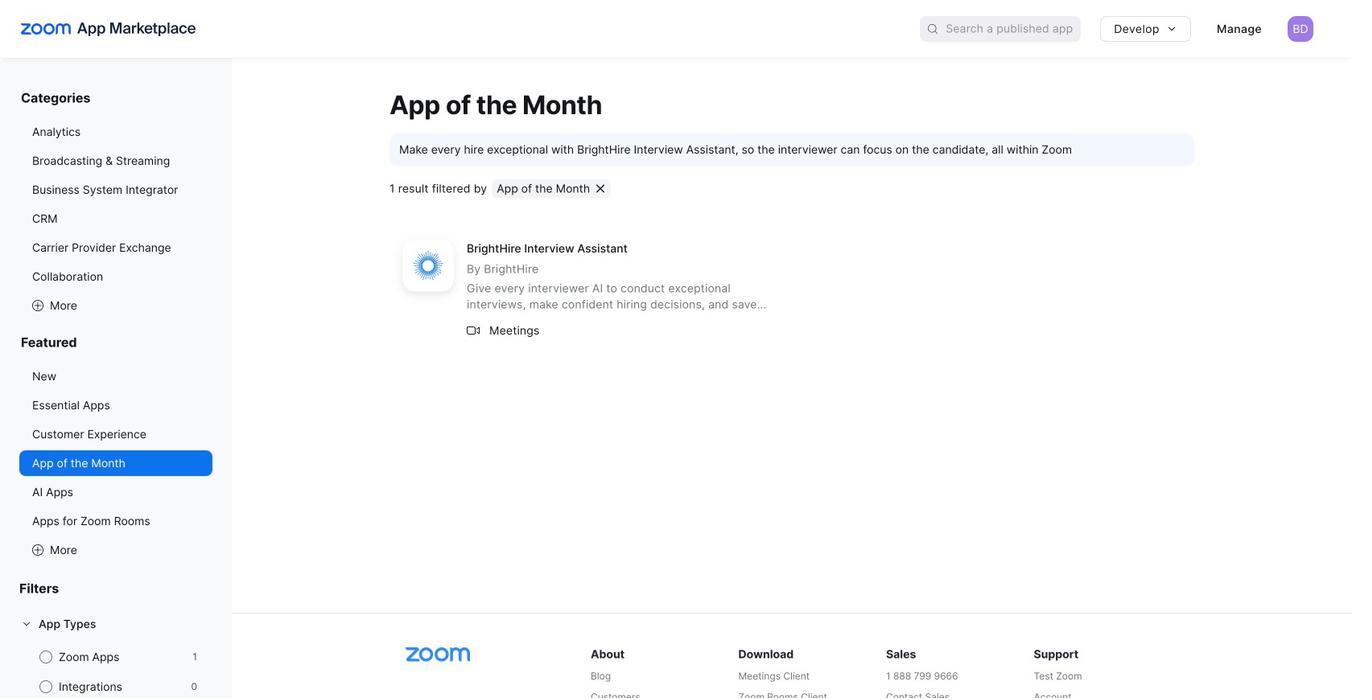 Task type: locate. For each thing, give the bounding box(es) containing it.
banner
[[0, 0, 1352, 58]]

current user is barb dwyer element
[[1288, 16, 1313, 42]]

search a published app element
[[920, 16, 1081, 42]]



Task type: describe. For each thing, give the bounding box(es) containing it.
Search text field
[[946, 17, 1081, 41]]



Task type: vqa. For each thing, say whether or not it's contained in the screenshot.
CURRENT USER IS BARB DWYER element
yes



